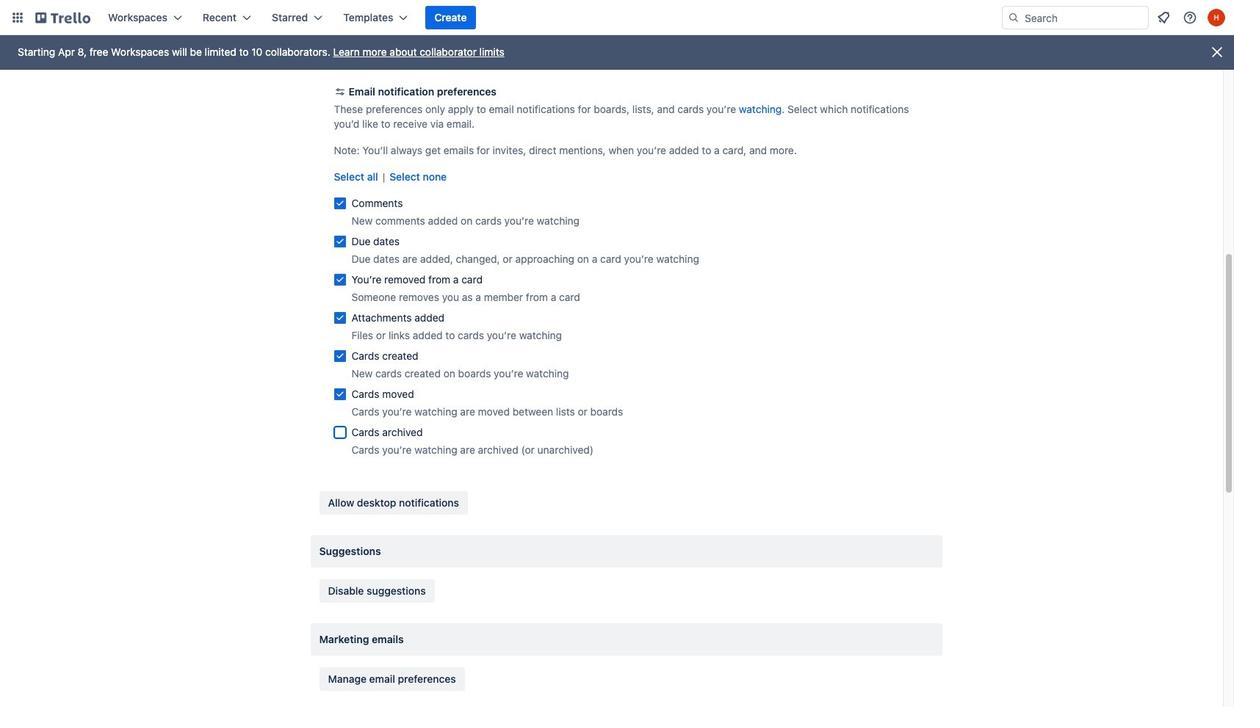 Task type: locate. For each thing, give the bounding box(es) containing it.
0 notifications image
[[1155, 9, 1173, 26]]

open information menu image
[[1183, 10, 1198, 25]]

howard (howard38800628) image
[[1208, 9, 1226, 26]]

primary element
[[0, 0, 1235, 35]]



Task type: describe. For each thing, give the bounding box(es) containing it.
back to home image
[[35, 6, 90, 29]]

Search field
[[1020, 7, 1149, 28]]

search image
[[1008, 12, 1020, 24]]



Task type: vqa. For each thing, say whether or not it's contained in the screenshot.
Search Field
yes



